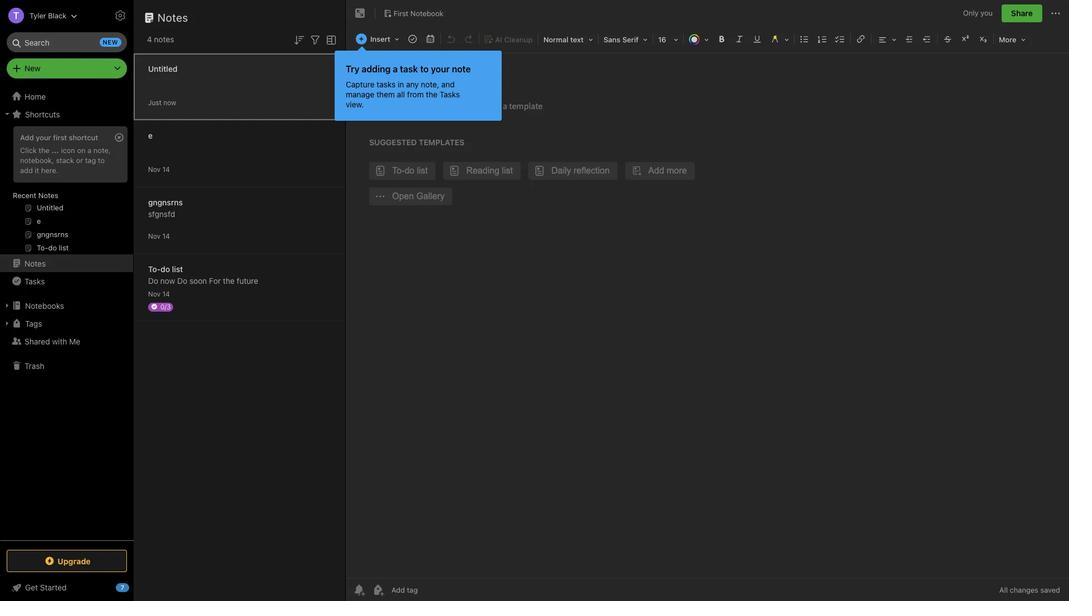 Task type: describe. For each thing, give the bounding box(es) containing it.
trash link
[[0, 357, 133, 375]]

icon on a note, notebook, stack or tag to add it here.
[[20, 146, 111, 175]]

gngnsrns
[[148, 197, 183, 207]]

first
[[394, 9, 409, 18]]

for
[[209, 276, 221, 285]]

me
[[69, 337, 80, 346]]

tags
[[25, 319, 42, 328]]

any
[[406, 80, 419, 89]]

notebook
[[411, 9, 444, 18]]

to inside icon on a note, notebook, stack or tag to add it here.
[[98, 156, 105, 165]]

click the ...
[[20, 146, 59, 155]]

the inside group
[[39, 146, 50, 155]]

in
[[398, 80, 404, 89]]

task
[[400, 64, 418, 74]]

shared with me link
[[0, 333, 133, 350]]

tasks inside try adding a task to your note capture tasks in any note, and manage them all from the tasks view.
[[440, 90, 460, 99]]

first notebook button
[[380, 6, 447, 21]]

group containing add your first shortcut
[[0, 123, 133, 259]]

...
[[52, 146, 59, 155]]

you
[[981, 8, 993, 17]]

Search text field
[[14, 32, 119, 52]]

insert image
[[353, 31, 403, 47]]

expand note image
[[354, 7, 367, 20]]

bold image
[[714, 31, 730, 47]]

notebooks
[[25, 301, 64, 311]]

from
[[407, 90, 424, 99]]

to-do list do now do soon for the future
[[148, 264, 258, 285]]

and
[[441, 80, 455, 89]]

0/3
[[160, 303, 171, 311]]

shortcut
[[69, 133, 98, 142]]

or
[[76, 156, 83, 165]]

tree containing home
[[0, 87, 134, 540]]

alignment image
[[873, 31, 901, 47]]

the inside try adding a task to your note capture tasks in any note, and manage them all from the tasks view.
[[426, 90, 438, 99]]

add a reminder image
[[353, 584, 366, 597]]

try adding a task to your note capture tasks in any note, and manage them all from the tasks view.
[[346, 64, 471, 109]]

note, inside try adding a task to your note capture tasks in any note, and manage them all from the tasks view.
[[421, 80, 439, 89]]

list
[[172, 264, 183, 274]]

upgrade
[[58, 557, 91, 566]]

all
[[397, 90, 405, 99]]

add tag image
[[372, 584, 385, 597]]

task image
[[405, 31, 421, 47]]

a for on
[[88, 146, 91, 155]]

1 nov 14 from the top
[[148, 165, 170, 174]]

numbered list image
[[815, 31, 830, 47]]

them
[[377, 90, 395, 99]]

just now
[[148, 98, 176, 107]]

tag
[[85, 156, 96, 165]]

the inside 'to-do list do now do soon for the future'
[[223, 276, 235, 285]]

0 vertical spatial now
[[163, 98, 176, 107]]

1 do from the left
[[148, 276, 158, 285]]

highlight image
[[766, 31, 793, 47]]

expand tags image
[[3, 319, 12, 328]]

note, inside icon on a note, notebook, stack or tag to add it here.
[[93, 146, 111, 155]]

soon
[[190, 276, 207, 285]]

e
[[148, 131, 153, 140]]

icon
[[61, 146, 75, 155]]

indent image
[[902, 31, 917, 47]]

capture
[[346, 80, 375, 89]]

shared with me
[[25, 337, 80, 346]]

2 vertical spatial notes
[[25, 259, 46, 268]]

here.
[[41, 166, 58, 175]]

try
[[346, 64, 360, 74]]

3 nov from the top
[[148, 290, 161, 298]]

saved
[[1041, 586, 1061, 595]]

new button
[[7, 58, 127, 79]]

your inside group
[[36, 133, 51, 142]]

3 nov 14 from the top
[[148, 290, 170, 298]]

2 do from the left
[[177, 276, 187, 285]]

manage
[[346, 90, 375, 99]]

future
[[237, 276, 258, 285]]

heading level image
[[540, 31, 597, 47]]

0 vertical spatial notes
[[158, 11, 188, 24]]

recent
[[13, 191, 36, 200]]

add your first shortcut
[[20, 133, 98, 142]]

now inside 'to-do list do now do soon for the future'
[[160, 276, 175, 285]]

superscript image
[[958, 31, 974, 47]]

all
[[1000, 586, 1008, 595]]

add
[[20, 133, 34, 142]]

upgrade button
[[7, 550, 127, 573]]



Task type: locate. For each thing, give the bounding box(es) containing it.
1 vertical spatial a
[[88, 146, 91, 155]]

recent notes
[[13, 191, 58, 200]]

a right on
[[88, 146, 91, 155]]

1 vertical spatial notes
[[38, 191, 58, 200]]

do
[[148, 276, 158, 285], [177, 276, 187, 285]]

the
[[426, 90, 438, 99], [39, 146, 50, 155], [223, 276, 235, 285]]

14 up gngnsrns
[[162, 165, 170, 174]]

on
[[77, 146, 86, 155]]

2 nov 14 from the top
[[148, 232, 170, 240]]

0 vertical spatial note,
[[421, 80, 439, 89]]

just
[[148, 98, 162, 107]]

2 vertical spatial 14
[[162, 290, 170, 298]]

nov 14
[[148, 165, 170, 174], [148, 232, 170, 240], [148, 290, 170, 298]]

tasks button
[[0, 272, 133, 290]]

nov 14 up gngnsrns
[[148, 165, 170, 174]]

notes
[[154, 35, 174, 44]]

1 vertical spatial nov
[[148, 232, 161, 240]]

1 nov from the top
[[148, 165, 161, 174]]

your inside try adding a task to your note capture tasks in any note, and manage them all from the tasks view.
[[431, 64, 450, 74]]

nov up 0/3
[[148, 290, 161, 298]]

outdent image
[[920, 31, 935, 47]]

nov
[[148, 165, 161, 174], [148, 232, 161, 240], [148, 290, 161, 298]]

strikethrough image
[[940, 31, 956, 47]]

1 horizontal spatial the
[[223, 276, 235, 285]]

1 vertical spatial the
[[39, 146, 50, 155]]

italic image
[[732, 31, 748, 47]]

0 horizontal spatial the
[[39, 146, 50, 155]]

4 notes
[[147, 35, 174, 44]]

stack
[[56, 156, 74, 165]]

the right from
[[426, 90, 438, 99]]

0 vertical spatial a
[[393, 64, 398, 74]]

note window element
[[346, 0, 1069, 602]]

notes up notes
[[158, 11, 188, 24]]

14 up 0/3
[[162, 290, 170, 298]]

now down do
[[160, 276, 175, 285]]

your up and
[[431, 64, 450, 74]]

changes
[[1010, 586, 1039, 595]]

checklist image
[[833, 31, 848, 47]]

the right 'for'
[[223, 276, 235, 285]]

2 horizontal spatial the
[[426, 90, 438, 99]]

1 vertical spatial nov 14
[[148, 232, 170, 240]]

your up click the ...
[[36, 133, 51, 142]]

to right tag
[[98, 156, 105, 165]]

note,
[[421, 80, 439, 89], [93, 146, 111, 155]]

nov down e
[[148, 165, 161, 174]]

1 horizontal spatial do
[[177, 276, 187, 285]]

calendar event image
[[423, 31, 438, 47]]

tasks up the notebooks
[[25, 277, 45, 286]]

only you
[[964, 8, 993, 17]]

share
[[1012, 8, 1033, 18]]

tags button
[[0, 315, 133, 333]]

4
[[147, 35, 152, 44]]

14 down sfgnsfd
[[162, 232, 170, 240]]

note, up tag
[[93, 146, 111, 155]]

do
[[161, 264, 170, 274]]

with
[[52, 337, 67, 346]]

bulleted list image
[[797, 31, 813, 47]]

1 horizontal spatial a
[[393, 64, 398, 74]]

1 vertical spatial 14
[[162, 232, 170, 240]]

your
[[431, 64, 450, 74], [36, 133, 51, 142]]

first
[[53, 133, 67, 142]]

view.
[[346, 100, 364, 109]]

note
[[452, 64, 471, 74]]

tasks down and
[[440, 90, 460, 99]]

1 horizontal spatial note,
[[421, 80, 439, 89]]

0 vertical spatial tasks
[[440, 90, 460, 99]]

the left ...
[[39, 146, 50, 155]]

0 horizontal spatial do
[[148, 276, 158, 285]]

sfgnsfd
[[148, 209, 175, 219]]

1 horizontal spatial to
[[420, 64, 429, 74]]

3 14 from the top
[[162, 290, 170, 298]]

nov 14 up 0/3
[[148, 290, 170, 298]]

font color image
[[685, 31, 713, 47]]

font family image
[[600, 31, 652, 47]]

notes up tasks button
[[25, 259, 46, 268]]

share button
[[1002, 4, 1043, 22]]

0 horizontal spatial tasks
[[25, 277, 45, 286]]

click
[[20, 146, 37, 155]]

0 vertical spatial nov
[[148, 165, 161, 174]]

1 vertical spatial your
[[36, 133, 51, 142]]

now
[[163, 98, 176, 107], [160, 276, 175, 285]]

new
[[25, 64, 41, 73]]

shortcuts button
[[0, 105, 133, 123]]

nov down sfgnsfd
[[148, 232, 161, 240]]

notes link
[[0, 255, 133, 272]]

a inside try adding a task to your note capture tasks in any note, and manage them all from the tasks view.
[[393, 64, 398, 74]]

0 horizontal spatial note,
[[93, 146, 111, 155]]

0 horizontal spatial to
[[98, 156, 105, 165]]

1 vertical spatial tasks
[[25, 277, 45, 286]]

adding
[[362, 64, 391, 74]]

Note Editor text field
[[346, 53, 1069, 579]]

2 vertical spatial the
[[223, 276, 235, 285]]

1 vertical spatial now
[[160, 276, 175, 285]]

group
[[0, 123, 133, 259]]

tasks inside button
[[25, 277, 45, 286]]

now right just
[[163, 98, 176, 107]]

1 horizontal spatial your
[[431, 64, 450, 74]]

untitled
[[148, 64, 178, 73]]

insert link image
[[853, 31, 869, 47]]

1 14 from the top
[[162, 165, 170, 174]]

it
[[35, 166, 39, 175]]

a
[[393, 64, 398, 74], [88, 146, 91, 155]]

2 14 from the top
[[162, 232, 170, 240]]

subscript image
[[976, 31, 991, 47]]

1 vertical spatial to
[[98, 156, 105, 165]]

0 vertical spatial nov 14
[[148, 165, 170, 174]]

nov 14 down sfgnsfd
[[148, 232, 170, 240]]

add
[[20, 166, 33, 175]]

2 nov from the top
[[148, 232, 161, 240]]

to right 'task'
[[420, 64, 429, 74]]

note, right any
[[421, 80, 439, 89]]

do down list
[[177, 276, 187, 285]]

shortcuts
[[25, 109, 60, 119]]

do down to-
[[148, 276, 158, 285]]

font size image
[[654, 31, 682, 47]]

settings image
[[114, 9, 127, 22]]

shared
[[25, 337, 50, 346]]

14
[[162, 165, 170, 174], [162, 232, 170, 240], [162, 290, 170, 298]]

2 vertical spatial nov
[[148, 290, 161, 298]]

1 horizontal spatial tasks
[[440, 90, 460, 99]]

tasks
[[377, 80, 396, 89]]

0 vertical spatial 14
[[162, 165, 170, 174]]

first notebook
[[394, 9, 444, 18]]

0 vertical spatial the
[[426, 90, 438, 99]]

underline image
[[750, 31, 765, 47]]

0 horizontal spatial a
[[88, 146, 91, 155]]

to inside try adding a task to your note capture tasks in any note, and manage them all from the tasks view.
[[420, 64, 429, 74]]

home
[[25, 92, 46, 101]]

notebooks link
[[0, 297, 133, 315]]

notebook,
[[20, 156, 54, 165]]

0 vertical spatial to
[[420, 64, 429, 74]]

notes right recent
[[38, 191, 58, 200]]

a for adding
[[393, 64, 398, 74]]

1 vertical spatial note,
[[93, 146, 111, 155]]

to-
[[148, 264, 161, 274]]

all changes saved
[[1000, 586, 1061, 595]]

None search field
[[14, 32, 119, 52]]

only
[[964, 8, 979, 17]]

tree
[[0, 87, 134, 540]]

home link
[[0, 87, 134, 105]]

to
[[420, 64, 429, 74], [98, 156, 105, 165]]

expand notebooks image
[[3, 301, 12, 310]]

a left 'task'
[[393, 64, 398, 74]]

0 horizontal spatial your
[[36, 133, 51, 142]]

2 vertical spatial nov 14
[[148, 290, 170, 298]]

tasks
[[440, 90, 460, 99], [25, 277, 45, 286]]

more image
[[995, 31, 1030, 47]]

0 vertical spatial your
[[431, 64, 450, 74]]

a inside icon on a note, notebook, stack or tag to add it here.
[[88, 146, 91, 155]]

notes
[[158, 11, 188, 24], [38, 191, 58, 200], [25, 259, 46, 268]]

trash
[[25, 361, 44, 371]]



Task type: vqa. For each thing, say whether or not it's contained in the screenshot.
the "Big list"
no



